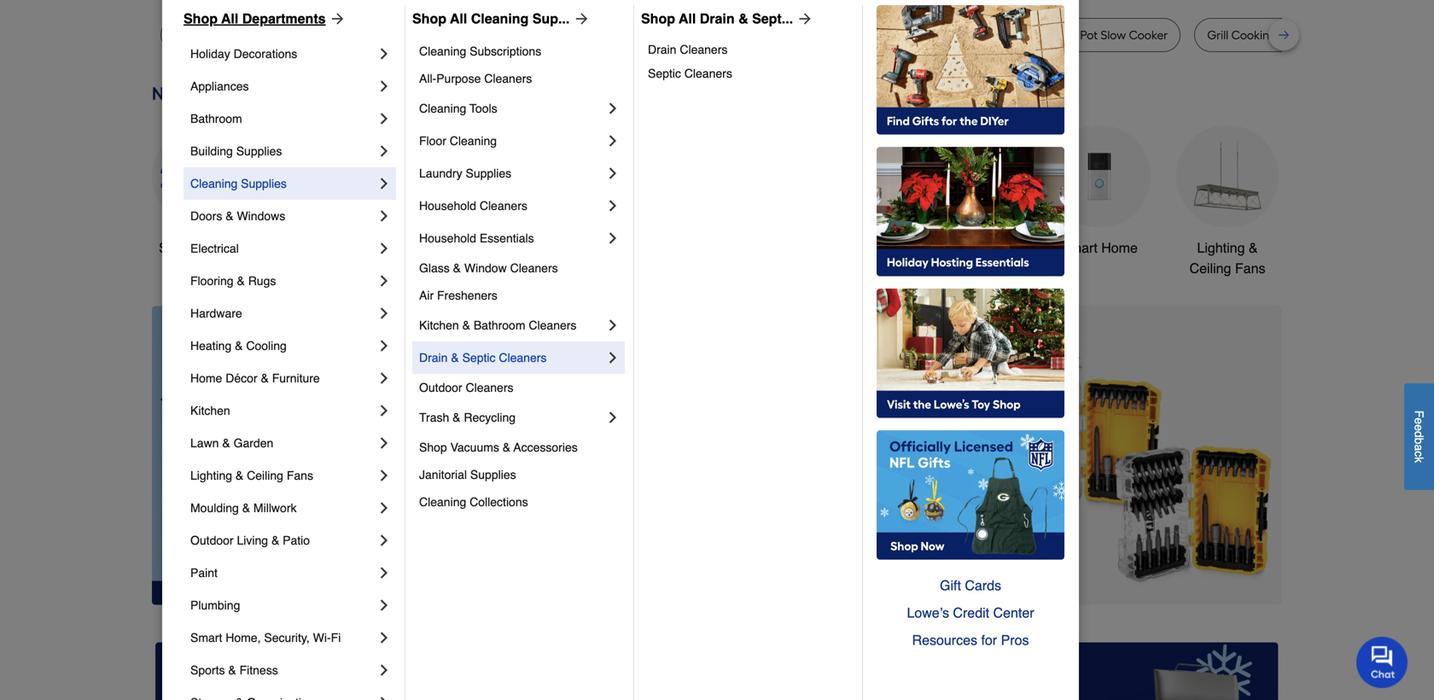 Task type: locate. For each thing, give the bounding box(es) containing it.
0 vertical spatial outdoor
[[795, 240, 844, 256]]

lighting
[[1198, 240, 1246, 256], [190, 469, 232, 483]]

fitness
[[240, 664, 278, 677]]

cleaning supplies link
[[190, 167, 376, 200]]

outdoor inside outdoor tools & equipment
[[795, 240, 844, 256]]

bathroom link
[[190, 102, 376, 135], [921, 125, 1023, 258]]

kitchen inside kitchen & bathroom cleaners link
[[419, 319, 459, 332]]

chevron right image for kitchen
[[376, 402, 393, 419]]

decorations down shop all departments link
[[234, 47, 297, 61]]

tools down all-purpose cleaners
[[470, 102, 498, 115]]

new deals every day during 25 days of deals image
[[152, 79, 1283, 108]]

floor cleaning link
[[419, 125, 605, 157]]

shop up janitorial
[[419, 441, 447, 454]]

1 horizontal spatial ceiling
[[1190, 260, 1232, 276]]

0 horizontal spatial smart
[[190, 631, 222, 645]]

1 horizontal spatial fans
[[1236, 260, 1266, 276]]

0 vertical spatial fans
[[1236, 260, 1266, 276]]

tools inside outdoor tools & equipment
[[848, 240, 880, 256]]

slow
[[404, 28, 430, 42], [1101, 28, 1127, 42]]

household for household cleaners
[[419, 199, 477, 213]]

chevron right image for doors & windows
[[376, 208, 393, 225]]

crock
[[788, 28, 820, 42], [1046, 28, 1078, 42]]

kitchen for kitchen
[[190, 404, 230, 418]]

gift cards link
[[877, 572, 1065, 600]]

scroll to item #2 image
[[823, 574, 864, 581]]

0 horizontal spatial lighting
[[190, 469, 232, 483]]

cleaners up outdoor cleaners link
[[499, 351, 547, 365]]

cleaners up air fresheners "link"
[[510, 261, 558, 275]]

1 horizontal spatial crock
[[1046, 28, 1078, 42]]

0 horizontal spatial drain
[[419, 351, 448, 365]]

all up cleaning subscriptions
[[450, 11, 467, 26]]

supplies up cleaning supplies
[[236, 144, 282, 158]]

appliances link
[[190, 70, 376, 102]]

1 vertical spatial kitchen
[[190, 404, 230, 418]]

up to 30 percent off select grills and accessories. image
[[923, 643, 1279, 700]]

septic up outdoor cleaners
[[463, 351, 496, 365]]

get up to 2 free select tools or batteries when you buy 1 with select purchases. image
[[155, 643, 512, 700]]

smart for smart home
[[1062, 240, 1098, 256]]

arrow right image for shop all cleaning sup...
[[570, 10, 590, 27]]

0 horizontal spatial lighting & ceiling fans link
[[190, 460, 376, 492]]

officially licensed n f l gifts. shop now. image
[[877, 430, 1065, 560]]

1 horizontal spatial drain
[[648, 43, 677, 56]]

cooking
[[844, 28, 889, 42], [1232, 28, 1278, 42]]

0 horizontal spatial outdoor
[[190, 534, 234, 547]]

2 vertical spatial bathroom
[[474, 319, 526, 332]]

1 household from the top
[[419, 199, 477, 213]]

all inside shop all deals link
[[194, 240, 209, 256]]

1 vertical spatial shop
[[419, 441, 447, 454]]

0 horizontal spatial decorations
[[234, 47, 297, 61]]

0 horizontal spatial crock
[[788, 28, 820, 42]]

visit the lowe's toy shop. image
[[877, 289, 1065, 419]]

1 horizontal spatial arrow right image
[[570, 10, 590, 27]]

0 vertical spatial decorations
[[234, 47, 297, 61]]

1 horizontal spatial cooking
[[1232, 28, 1278, 42]]

glass
[[419, 261, 450, 275]]

decorations down christmas
[[551, 260, 624, 276]]

1 vertical spatial household
[[419, 231, 477, 245]]

2 horizontal spatial drain
[[700, 11, 735, 26]]

shop all cleaning sup...
[[413, 11, 570, 26]]

chevron right image
[[605, 100, 622, 117], [376, 110, 393, 127], [605, 132, 622, 149], [376, 143, 393, 160], [605, 197, 622, 214], [376, 208, 393, 225], [376, 240, 393, 257], [376, 305, 393, 322], [605, 349, 622, 366], [605, 409, 622, 426], [376, 435, 393, 452], [376, 500, 393, 517], [376, 532, 393, 549], [376, 565, 393, 582], [376, 597, 393, 614], [376, 662, 393, 679], [376, 694, 393, 700]]

all for deals
[[194, 240, 209, 256]]

0 horizontal spatial cooker
[[432, 28, 472, 42]]

1 horizontal spatial shop
[[419, 441, 447, 454]]

laundry
[[419, 167, 463, 180]]

all up holiday decorations in the top of the page
[[221, 11, 239, 26]]

kitchen & bathroom cleaners
[[419, 319, 577, 332]]

hardware
[[190, 307, 242, 320]]

lowe's credit center link
[[877, 600, 1065, 627]]

household essentials
[[419, 231, 534, 245]]

crock right instant pot on the right of page
[[1046, 28, 1078, 42]]

deals
[[213, 240, 248, 256]]

2 horizontal spatial outdoor
[[795, 240, 844, 256]]

0 horizontal spatial home
[[190, 372, 222, 385]]

all inside shop all cleaning sup... link
[[450, 11, 467, 26]]

crock down arrow right image
[[788, 28, 820, 42]]

1 horizontal spatial decorations
[[551, 260, 624, 276]]

cleaning for tools
[[419, 102, 467, 115]]

arrow right image
[[326, 10, 346, 27], [570, 10, 590, 27], [1251, 456, 1268, 473]]

1 vertical spatial bathroom
[[942, 240, 1002, 256]]

millwork
[[254, 501, 297, 515]]

home décor & furniture link
[[190, 362, 376, 395]]

outdoor for outdoor tools & equipment
[[795, 240, 844, 256]]

cleaning for collections
[[419, 495, 467, 509]]

paint
[[190, 566, 218, 580]]

1 vertical spatial fans
[[287, 469, 313, 483]]

2 horizontal spatial bathroom
[[942, 240, 1002, 256]]

all for departments
[[221, 11, 239, 26]]

0 vertical spatial drain
[[700, 11, 735, 26]]

smart for smart home, security, wi-fi
[[190, 631, 222, 645]]

4 pot from the left
[[1081, 28, 1098, 42]]

resources for pros
[[913, 632, 1030, 648]]

septic down drain cleaners
[[648, 67, 682, 80]]

cleaners up "recycling"
[[466, 381, 514, 395]]

drain for drain cleaners
[[648, 43, 677, 56]]

1 vertical spatial decorations
[[551, 260, 624, 276]]

kitchen for kitchen & bathroom cleaners
[[419, 319, 459, 332]]

2 vertical spatial outdoor
[[190, 534, 234, 547]]

for
[[982, 632, 998, 648]]

all left deals
[[194, 240, 209, 256]]

lawn & garden
[[190, 436, 274, 450]]

outdoor up equipment
[[795, 240, 844, 256]]

cooker
[[432, 28, 472, 42], [1130, 28, 1169, 42]]

shop all drain & sept... link
[[641, 9, 814, 29]]

0 horizontal spatial shop
[[159, 240, 191, 256]]

shop up drain cleaners
[[641, 11, 676, 26]]

plumbing
[[190, 599, 240, 612]]

cooker up cleaning subscriptions
[[432, 28, 472, 42]]

arrow right image inside shop all departments link
[[326, 10, 346, 27]]

laundry supplies
[[419, 167, 512, 180]]

1 horizontal spatial septic
[[648, 67, 682, 80]]

septic
[[648, 67, 682, 80], [463, 351, 496, 365]]

decorations
[[234, 47, 297, 61], [551, 260, 624, 276]]

up to 35 percent off select small appliances. image
[[539, 643, 896, 700]]

fresheners
[[437, 289, 498, 302]]

2 e from the top
[[1413, 425, 1427, 431]]

chevron right image for cleaning supplies
[[376, 175, 393, 192]]

garden
[[234, 436, 274, 450]]

3 pot from the left
[[989, 28, 1007, 42]]

cleaning collections
[[419, 495, 528, 509]]

1 horizontal spatial smart
[[1062, 240, 1098, 256]]

household inside household cleaners link
[[419, 199, 477, 213]]

air fresheners link
[[419, 282, 622, 309]]

1 vertical spatial drain
[[648, 43, 677, 56]]

recycling
[[464, 411, 516, 424]]

1 crock from the left
[[788, 28, 820, 42]]

doors & windows
[[190, 209, 285, 223]]

3 shop from the left
[[641, 11, 676, 26]]

chevron right image for lighting & ceiling fans
[[376, 467, 393, 484]]

1 horizontal spatial lighting
[[1198, 240, 1246, 256]]

chevron right image for appliances
[[376, 78, 393, 95]]

2 pot from the left
[[892, 28, 910, 42]]

0 vertical spatial shop
[[159, 240, 191, 256]]

supplies up "household cleaners"
[[466, 167, 512, 180]]

cleaners down air fresheners "link"
[[529, 319, 577, 332]]

shop up triple slow cooker
[[413, 11, 447, 26]]

gift cards
[[940, 578, 1002, 594]]

tools up 'glass' in the left of the page
[[444, 240, 475, 256]]

holiday decorations
[[190, 47, 297, 61]]

cleaning down all-
[[419, 102, 467, 115]]

e up b
[[1413, 425, 1427, 431]]

bathroom
[[190, 112, 242, 126], [942, 240, 1002, 256], [474, 319, 526, 332]]

drain down recommended searches for you heading
[[700, 11, 735, 26]]

flooring & rugs link
[[190, 265, 376, 297]]

1 shop from the left
[[184, 11, 218, 26]]

household down laundry
[[419, 199, 477, 213]]

1 horizontal spatial shop
[[413, 11, 447, 26]]

1 cooking from the left
[[844, 28, 889, 42]]

center
[[994, 605, 1035, 621]]

all inside shop all drain & sept... link
[[679, 11, 696, 26]]

shop all deals link
[[152, 125, 255, 258]]

all up drain cleaners
[[679, 11, 696, 26]]

trash & recycling link
[[419, 401, 605, 434]]

1 horizontal spatial home
[[1102, 240, 1138, 256]]

outdoor cleaners link
[[419, 374, 622, 401]]

chevron right image for electrical
[[376, 240, 393, 257]]

chevron right image
[[376, 45, 393, 62], [376, 78, 393, 95], [605, 165, 622, 182], [376, 175, 393, 192], [605, 230, 622, 247], [376, 272, 393, 290], [605, 317, 622, 334], [376, 337, 393, 354], [376, 370, 393, 387], [376, 402, 393, 419], [376, 467, 393, 484], [376, 629, 393, 647]]

glass & window cleaners link
[[419, 255, 622, 282]]

cleaning down building
[[190, 177, 238, 190]]

1 vertical spatial outdoor
[[419, 381, 463, 395]]

shop up holiday
[[184, 11, 218, 26]]

e up d on the right bottom of the page
[[1413, 418, 1427, 425]]

arrow right image inside shop all cleaning sup... link
[[570, 10, 590, 27]]

tools
[[470, 102, 498, 115], [444, 240, 475, 256], [848, 240, 880, 256]]

outdoor down moulding
[[190, 534, 234, 547]]

triple slow cooker
[[372, 28, 472, 42]]

chevron right image for cleaning tools
[[605, 100, 622, 117]]

up to 50 percent off select tools and accessories. image
[[455, 306, 1283, 605]]

2 vertical spatial drain
[[419, 351, 448, 365]]

fans
[[1236, 260, 1266, 276], [287, 469, 313, 483]]

chevron right image for home décor & furniture
[[376, 370, 393, 387]]

0 horizontal spatial kitchen
[[190, 404, 230, 418]]

chevron right image for kitchen & bathroom cleaners
[[605, 317, 622, 334]]

kitchen & bathroom cleaners link
[[419, 309, 605, 342]]

chevron right image for smart home, security, wi-fi
[[376, 629, 393, 647]]

cleaning
[[471, 11, 529, 26], [419, 44, 467, 58], [419, 102, 467, 115], [450, 134, 497, 148], [190, 177, 238, 190], [419, 495, 467, 509]]

0 horizontal spatial shop
[[184, 11, 218, 26]]

1 vertical spatial home
[[190, 372, 222, 385]]

0 vertical spatial lighting & ceiling fans link
[[1177, 125, 1279, 279]]

2 household from the top
[[419, 231, 477, 245]]

chevron right image for moulding & millwork
[[376, 500, 393, 517]]

0 horizontal spatial slow
[[404, 28, 430, 42]]

0 vertical spatial household
[[419, 199, 477, 213]]

cleaners
[[680, 43, 728, 56], [685, 67, 733, 80], [485, 72, 532, 85], [480, 199, 528, 213], [510, 261, 558, 275], [529, 319, 577, 332], [499, 351, 547, 365], [466, 381, 514, 395]]

2 cooking from the left
[[1232, 28, 1278, 42]]

1 vertical spatial ceiling
[[247, 469, 284, 483]]

0 vertical spatial lighting & ceiling fans
[[1190, 240, 1266, 276]]

all inside shop all departments link
[[221, 11, 239, 26]]

moulding & millwork
[[190, 501, 297, 515]]

microwave
[[511, 28, 570, 42]]

chevron right image for holiday decorations
[[376, 45, 393, 62]]

shop down doors
[[159, 240, 191, 256]]

kitchen link
[[190, 395, 376, 427]]

supplies for cleaning supplies
[[241, 177, 287, 190]]

1 cooker from the left
[[432, 28, 472, 42]]

all-purpose cleaners link
[[419, 65, 622, 92]]

1 horizontal spatial lighting & ceiling fans link
[[1177, 125, 1279, 279]]

supplies up windows
[[241, 177, 287, 190]]

heating & cooling
[[190, 339, 287, 353]]

drain up outdoor cleaners
[[419, 351, 448, 365]]

outdoor tools & equipment
[[795, 240, 893, 276]]

kitchen inside kitchen link
[[190, 404, 230, 418]]

0 vertical spatial smart
[[1062, 240, 1098, 256]]

outdoor up the "trash"
[[419, 381, 463, 395]]

b
[[1413, 438, 1427, 445]]

holiday decorations link
[[190, 38, 376, 70]]

0 horizontal spatial arrow right image
[[326, 10, 346, 27]]

shop all drain & sept...
[[641, 11, 794, 26]]

tools up equipment
[[848, 240, 880, 256]]

resources
[[913, 632, 978, 648]]

1 horizontal spatial cooker
[[1130, 28, 1169, 42]]

2 horizontal spatial shop
[[641, 11, 676, 26]]

cooker left the grill
[[1130, 28, 1169, 42]]

supplies for janitorial supplies
[[471, 468, 516, 482]]

0 horizontal spatial ceiling
[[247, 469, 284, 483]]

instant pot
[[949, 28, 1007, 42]]

shop for shop all departments
[[184, 11, 218, 26]]

chevron right image for floor cleaning
[[605, 132, 622, 149]]

arrow right image
[[794, 10, 814, 27]]

1 horizontal spatial kitchen
[[419, 319, 459, 332]]

pot
[[823, 28, 841, 42], [892, 28, 910, 42], [989, 28, 1007, 42], [1081, 28, 1098, 42]]

0 horizontal spatial septic
[[463, 351, 496, 365]]

kitchen up lawn
[[190, 404, 230, 418]]

1 horizontal spatial outdoor
[[419, 381, 463, 395]]

chevron right image for heating & cooling
[[376, 337, 393, 354]]

household inside household essentials link
[[419, 231, 477, 245]]

0 vertical spatial bathroom
[[190, 112, 242, 126]]

supplies down shop vacuums & accessories
[[471, 468, 516, 482]]

0 vertical spatial kitchen
[[419, 319, 459, 332]]

0 vertical spatial home
[[1102, 240, 1138, 256]]

drain up "septic cleaners" at the top of the page
[[648, 43, 677, 56]]

0 horizontal spatial bathroom link
[[190, 102, 376, 135]]

sup...
[[533, 11, 570, 26]]

0 horizontal spatial lighting & ceiling fans
[[190, 469, 313, 483]]

2 shop from the left
[[413, 11, 447, 26]]

holiday
[[190, 47, 230, 61]]

shop for shop vacuums & accessories
[[419, 441, 447, 454]]

sports & fitness link
[[190, 654, 376, 687]]

chevron right image for outdoor living & patio
[[376, 532, 393, 549]]

household
[[419, 199, 477, 213], [419, 231, 477, 245]]

& inside "link"
[[261, 372, 269, 385]]

1 pot from the left
[[823, 28, 841, 42]]

1 vertical spatial smart
[[190, 631, 222, 645]]

shop
[[184, 11, 218, 26], [413, 11, 447, 26], [641, 11, 676, 26]]

1 horizontal spatial slow
[[1101, 28, 1127, 42]]

grate
[[1281, 28, 1312, 42]]

electrical
[[190, 242, 239, 255]]

pot for instant pot
[[989, 28, 1007, 42]]

2 slow from the left
[[1101, 28, 1127, 42]]

smart home, security, wi-fi
[[190, 631, 341, 645]]

cleaning down triple slow cooker
[[419, 44, 467, 58]]

kitchen down air at the top
[[419, 319, 459, 332]]

cleaning down janitorial
[[419, 495, 467, 509]]

0 horizontal spatial bathroom
[[190, 112, 242, 126]]

2 crock from the left
[[1046, 28, 1078, 42]]

household up 'glass' in the left of the page
[[419, 231, 477, 245]]

0 horizontal spatial cooking
[[844, 28, 889, 42]]



Task type: vqa. For each thing, say whether or not it's contained in the screenshot.
CU
no



Task type: describe. For each thing, give the bounding box(es) containing it.
0 vertical spatial septic
[[648, 67, 682, 80]]

2 cooker from the left
[[1130, 28, 1169, 42]]

decorations for christmas
[[551, 260, 624, 276]]

lowe's credit center
[[907, 605, 1035, 621]]

& inside outdoor tools & equipment
[[884, 240, 893, 256]]

paint link
[[190, 557, 376, 589]]

chevron right image for sports & fitness
[[376, 662, 393, 679]]

pros
[[1002, 632, 1030, 648]]

f e e d b a c k button
[[1405, 384, 1435, 490]]

1 vertical spatial lighting & ceiling fans link
[[190, 460, 376, 492]]

rack
[[1379, 28, 1406, 42]]

cleaners up "septic cleaners" at the top of the page
[[680, 43, 728, 56]]

all for cleaning
[[450, 11, 467, 26]]

floor
[[419, 134, 447, 148]]

1 e from the top
[[1413, 418, 1427, 425]]

cleaning up subscriptions
[[471, 11, 529, 26]]

cleaning tools link
[[419, 92, 605, 125]]

chevron right image for household essentials
[[605, 230, 622, 247]]

security,
[[264, 631, 310, 645]]

home décor & furniture
[[190, 372, 320, 385]]

grill cooking grate & warming rack
[[1208, 28, 1406, 42]]

living
[[237, 534, 268, 547]]

outdoor cleaners
[[419, 381, 514, 395]]

cleaning for supplies
[[190, 177, 238, 190]]

chevron right image for drain & septic cleaners
[[605, 349, 622, 366]]

christmas
[[557, 240, 618, 256]]

crock for crock pot cooking pot
[[788, 28, 820, 42]]

departments
[[242, 11, 326, 26]]

smart home
[[1062, 240, 1138, 256]]

all for drain
[[679, 11, 696, 26]]

1 vertical spatial lighting
[[190, 469, 232, 483]]

chevron right image for paint
[[376, 565, 393, 582]]

cleaners up essentials
[[480, 199, 528, 213]]

shop for shop all deals
[[159, 240, 191, 256]]

home,
[[226, 631, 261, 645]]

triple
[[372, 28, 401, 42]]

windows
[[237, 209, 285, 223]]

electrical link
[[190, 232, 376, 265]]

furniture
[[272, 372, 320, 385]]

pot for crock pot cooking pot
[[823, 28, 841, 42]]

home inside "link"
[[190, 372, 222, 385]]

c
[[1413, 451, 1427, 457]]

patio
[[283, 534, 310, 547]]

shop these last-minute gifts. $99 or less. quantities are limited and won't last. image
[[152, 306, 428, 605]]

holiday hosting essentials. image
[[877, 147, 1065, 277]]

1 vertical spatial lighting & ceiling fans
[[190, 469, 313, 483]]

flooring & rugs
[[190, 274, 276, 288]]

tools for cleaning tools
[[470, 102, 498, 115]]

1 horizontal spatial bathroom
[[474, 319, 526, 332]]

chevron right image for flooring & rugs
[[376, 272, 393, 290]]

crock pot cooking pot
[[788, 28, 910, 42]]

cleaning tools
[[419, 102, 498, 115]]

shop all cleaning sup... link
[[413, 9, 590, 29]]

shop all departments link
[[184, 9, 346, 29]]

laundry supplies link
[[419, 157, 605, 190]]

chevron right image for laundry supplies
[[605, 165, 622, 182]]

sports
[[190, 664, 225, 677]]

supplies for laundry supplies
[[466, 167, 512, 180]]

lawn & garden link
[[190, 427, 376, 460]]

chat invite button image
[[1357, 636, 1409, 689]]

heating & cooling link
[[190, 330, 376, 362]]

microwave countertop
[[511, 28, 635, 42]]

accessories
[[514, 441, 578, 454]]

christmas decorations link
[[536, 125, 639, 279]]

drain & septic cleaners link
[[419, 342, 605, 374]]

instant
[[949, 28, 986, 42]]

building supplies link
[[190, 135, 376, 167]]

septic cleaners link
[[648, 61, 851, 85]]

shop all departments
[[184, 11, 326, 26]]

cleaning for subscriptions
[[419, 44, 467, 58]]

credit
[[954, 605, 990, 621]]

equipment
[[811, 260, 877, 276]]

resources for pros link
[[877, 627, 1065, 654]]

f
[[1413, 411, 1427, 418]]

smart home link
[[1049, 125, 1151, 258]]

sports & fitness
[[190, 664, 278, 677]]

doors & windows link
[[190, 200, 376, 232]]

cleaning up laundry supplies
[[450, 134, 497, 148]]

household cleaners link
[[419, 190, 605, 222]]

smart home, security, wi-fi link
[[190, 622, 376, 654]]

a
[[1413, 445, 1427, 451]]

arrow left image
[[470, 456, 487, 473]]

shop for shop all drain & sept...
[[641, 11, 676, 26]]

pot for crock pot slow cooker
[[1081, 28, 1098, 42]]

cleaning subscriptions
[[419, 44, 542, 58]]

christmas decorations
[[551, 240, 624, 276]]

grill
[[1208, 28, 1229, 42]]

lawn
[[190, 436, 219, 450]]

chevron right image for building supplies
[[376, 143, 393, 160]]

outdoor for outdoor living & patio
[[190, 534, 234, 547]]

household for household essentials
[[419, 231, 477, 245]]

outdoor for outdoor cleaners
[[419, 381, 463, 395]]

janitorial supplies
[[419, 468, 516, 482]]

fi
[[331, 631, 341, 645]]

tools for outdoor tools & equipment
[[848, 240, 880, 256]]

scroll to item #5 image
[[949, 574, 990, 581]]

shop vacuums & accessories
[[419, 441, 578, 454]]

chevron right image for trash & recycling
[[605, 409, 622, 426]]

outdoor living & patio link
[[190, 524, 376, 557]]

0 vertical spatial lighting
[[1198, 240, 1246, 256]]

find gifts for the diyer. image
[[877, 5, 1065, 135]]

0 vertical spatial ceiling
[[1190, 260, 1232, 276]]

cleaning subscriptions link
[[419, 38, 622, 65]]

1 horizontal spatial bathroom link
[[921, 125, 1023, 258]]

cooling
[[246, 339, 287, 353]]

warming
[[1326, 28, 1377, 42]]

cleaners down subscriptions
[[485, 72, 532, 85]]

chevron right image for plumbing
[[376, 597, 393, 614]]

septic cleaners
[[648, 67, 733, 80]]

1 horizontal spatial lighting & ceiling fans
[[1190, 240, 1266, 276]]

window
[[465, 261, 507, 275]]

arrow right image for shop all departments
[[326, 10, 346, 27]]

chevron right image for lawn & garden
[[376, 435, 393, 452]]

crock pot slow cooker
[[1046, 28, 1169, 42]]

chevron right image for household cleaners
[[605, 197, 622, 214]]

chevron right image for hardware
[[376, 305, 393, 322]]

f e e d b a c k
[[1413, 411, 1427, 463]]

supplies for building supplies
[[236, 144, 282, 158]]

crock for crock pot slow cooker
[[1046, 28, 1078, 42]]

glass & window cleaners
[[419, 261, 558, 275]]

purpose
[[437, 72, 481, 85]]

plumbing link
[[190, 589, 376, 622]]

tools link
[[408, 125, 511, 258]]

floor cleaning
[[419, 134, 497, 148]]

air
[[419, 289, 434, 302]]

shop for shop all cleaning sup...
[[413, 11, 447, 26]]

appliances
[[190, 79, 249, 93]]

decorations for holiday
[[234, 47, 297, 61]]

2 horizontal spatial arrow right image
[[1251, 456, 1268, 473]]

scroll to item #4 image
[[908, 574, 949, 581]]

trash
[[419, 411, 450, 424]]

rugs
[[248, 274, 276, 288]]

cards
[[965, 578, 1002, 594]]

0 horizontal spatial fans
[[287, 469, 313, 483]]

cleaners down drain cleaners
[[685, 67, 733, 80]]

1 vertical spatial septic
[[463, 351, 496, 365]]

drain for drain & septic cleaners
[[419, 351, 448, 365]]

recommended searches for you heading
[[152, 0, 1283, 4]]

air fresheners
[[419, 289, 498, 302]]

janitorial supplies link
[[419, 461, 622, 489]]

chevron right image for bathroom
[[376, 110, 393, 127]]

sept...
[[753, 11, 794, 26]]

1 slow from the left
[[404, 28, 430, 42]]



